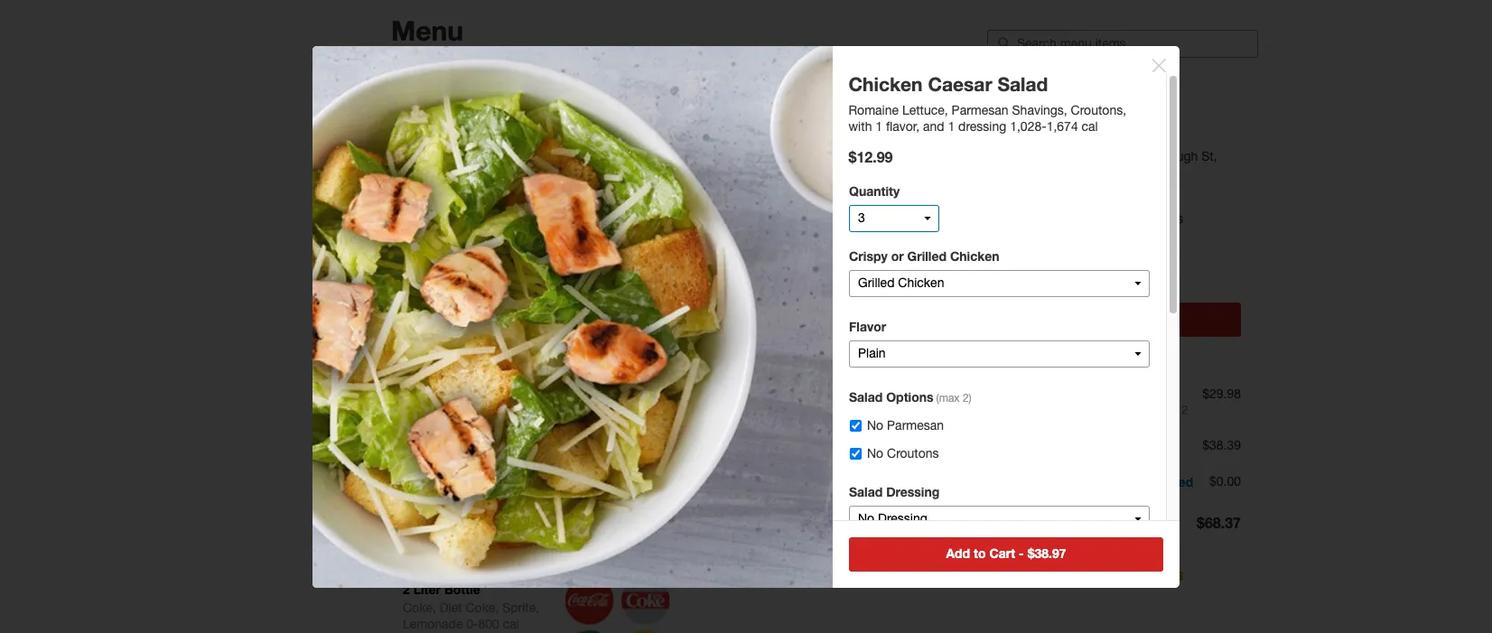 Task type: locate. For each thing, give the bounding box(es) containing it.
diet down can
[[440, 469, 462, 484]]

10:45
[[525, 52, 557, 67]]

2 horizontal spatial crispy
[[849, 249, 888, 264]]

0 horizontal spatial lettuce,
[[698, 282, 744, 296]]

$0.00
[[1210, 474, 1241, 489]]

melted for waffle
[[465, 77, 504, 92]]

0 horizontal spatial our
[[403, 61, 424, 76]]

1 breaded from the left
[[537, 89, 585, 103]]

diet up peak at the bottom of page
[[735, 469, 758, 484]]

melted inside loaded garlic parm tots our signature tots covered in melted cheese and crispy bacon! 419- 514 cal
[[761, 77, 799, 92]]

bottle for 2 liter bottle
[[444, 581, 480, 597]]

cheese inside loaded waffle fries our signature waffle fries covered in melted cheese and crispy bacon! 419- 514 cal
[[508, 77, 550, 92]]

chicken inside chicken caesar salad romaine lettuce, parmesan shavings, croutons, with 1 flavor, and 1 dressing 1,028-1,674 cal
[[849, 73, 923, 95]]

0- down "fanta"
[[433, 502, 445, 516]]

1 bacon! from the left
[[468, 94, 507, 108]]

covered for loaded waffle fries
[[403, 77, 448, 92]]

lettuce,
[[903, 103, 949, 117], [698, 282, 744, 296]]

1 our from the left
[[403, 61, 424, 76]]

romaine right salad,
[[781, 265, 831, 280]]

1 horizontal spatial 12
[[1174, 403, 1189, 417]]

2 horizontal spatial to
[[974, 545, 986, 561]]

1 am from the left
[[426, 52, 446, 67]]

cheese for fries
[[508, 77, 550, 92]]

loaded right pm at the top
[[698, 42, 743, 58]]

1 vertical spatial 12
[[403, 451, 417, 466]]

fries right am,
[[523, 61, 551, 76]]

1 vertical spatial waffle
[[485, 61, 520, 76]]

0 vertical spatial romaine
[[849, 103, 899, 117]]

chicken right grilled
[[950, 249, 1000, 264]]

2 horizontal spatial parmesan
[[952, 103, 1009, 117]]

and inside loaded waffle fries our signature waffle fries covered in melted cheese and crispy bacon! 419- 514 cal
[[403, 94, 424, 108]]

oz. down cajun
[[1032, 419, 1048, 434]]

crispy left tenders at the right
[[723, 94, 759, 108]]

bottle right liter
[[444, 581, 480, 597]]

0 vertical spatial barq's
[[1052, 419, 1089, 434]]

1 horizontal spatial dressing
[[959, 119, 1007, 133]]

shavings,
[[1013, 103, 1068, 117], [698, 298, 754, 312]]

0 vertical spatial 12
[[1174, 403, 1189, 417]]

hand- for hand-breaded tender meals
[[501, 89, 537, 103]]

loaded up what's
[[403, 42, 448, 58]]

oz. right 20
[[716, 451, 734, 466]]

melted inside loaded waffle fries our signature waffle fries covered in melted cheese and crispy bacon! 419- 514 cal
[[465, 77, 504, 92]]

0 horizontal spatial fries
[[492, 42, 522, 58]]

cal right 800
[[503, 617, 519, 631]]

1 horizontal spatial 419-
[[806, 94, 832, 108]]

514 inside loaded garlic parm tots our signature tots covered in melted cheese and crispy bacon! 419- 514 cal
[[698, 110, 719, 124]]

cheese down "10:45" at top
[[508, 77, 550, 92]]

0-
[[433, 502, 445, 516], [829, 502, 841, 516], [466, 617, 478, 631]]

garlic up 'hand-breaded tenders by the piece'
[[747, 42, 783, 58]]

and inside chicken caesar salad romaine lettuce, parmesan shavings, croutons, with 1 flavor, and 1 dressing 1,028-1,674 cal
[[924, 119, 945, 133]]

0 horizontal spatial by
[[830, 89, 844, 103]]

beer inside cajun garlic, no dressing, garlic parm waffle fries, 12 oz. barq's root beer
[[1123, 419, 1149, 434]]

tab list
[[391, 79, 1134, 112]]

1 vertical spatial no
[[867, 418, 884, 433]]

barq's right orange,
[[487, 486, 524, 500]]

1 vertical spatial sprite,
[[731, 486, 768, 500]]

0 horizontal spatial hand-
[[501, 89, 537, 103]]

coke
[[798, 469, 828, 484]]

1 horizontal spatial romaine
[[849, 103, 899, 117]]

lettuce, up the flavor,
[[903, 103, 949, 117]]

bottle inside 20 oz. bottle coke, diet coke, coke zero, sprite, powerade, gold peak tea, dasani 0- 233 cal
[[737, 451, 773, 466]]

bacon! inside loaded waffle fries our signature waffle fries covered in melted cheese and crispy bacon! 419- 514 cal
[[468, 94, 507, 108]]

1 vertical spatial garlic
[[1032, 403, 1065, 417]]

sprite, for bottle
[[502, 600, 539, 615]]

cal inside loaded garlic parm tots our signature tots covered in melted cheese and crispy bacon! 419- 514 cal
[[723, 110, 739, 124]]

1 419- from the left
[[511, 94, 537, 108]]

am
[[426, 52, 446, 67], [560, 52, 580, 67]]

breaded left tenders at the right
[[730, 89, 778, 103]]

0 horizontal spatial 12
[[403, 451, 417, 466]]

2 horizontal spatial chicken
[[950, 249, 1000, 264]]

1 vertical spatial bottle
[[444, 581, 480, 597]]

hand-
[[501, 89, 537, 103], [695, 89, 730, 103]]

meals up 1,028-
[[1008, 89, 1042, 103]]

0 horizontal spatial parmesan
[[748, 282, 805, 296]]

no
[[1108, 387, 1124, 401], [867, 418, 884, 433], [867, 446, 884, 460]]

to
[[449, 52, 460, 67], [583, 52, 594, 67], [974, 545, 986, 561]]

0 vertical spatial root
[[1092, 419, 1119, 434]]

croutons, up 1,674
[[1071, 103, 1127, 117]]

0 horizontal spatial shavings,
[[698, 298, 754, 312]]

signature inside loaded garlic parm tots our signature tots covered in melted cheese and crispy bacon! 419- 514 cal
[[723, 61, 777, 76]]

am right "10:45" at top
[[560, 52, 580, 67]]

melted down 12:30
[[465, 77, 504, 92]]

1 vertical spatial lettuce,
[[698, 282, 744, 296]]

waffle left "10:45" at top
[[485, 61, 520, 76]]

garlic
[[747, 42, 783, 58], [1032, 403, 1065, 417]]

0 horizontal spatial croutons,
[[757, 298, 813, 312]]

bottle inside 2 liter bottle coke, diet coke, sprite, lemonade 0-800 cal
[[444, 581, 480, 597]]

bacon! for garlic
[[763, 94, 803, 108]]

0 horizontal spatial parm
[[786, 42, 818, 58]]

and
[[403, 94, 424, 108], [698, 94, 720, 108], [924, 119, 945, 133], [816, 298, 837, 312]]

bottle
[[737, 451, 773, 466], [444, 581, 480, 597]]

romaine inside chicken caesar salad romaine lettuce, parmesan shavings, croutons, with 1 flavor, and 1 dressing 1,028-1,674 cal
[[849, 103, 899, 117]]

1 horizontal spatial bottle
[[737, 451, 773, 466]]

2 419- from the left
[[806, 94, 832, 108]]

fulfilled
[[1058, 568, 1102, 583]]

dressing
[[959, 119, 1007, 133], [698, 314, 746, 329]]

1 hand- from the left
[[501, 89, 537, 103]]

cheese left the
[[803, 77, 846, 92]]

chicken for chicken caesar salad
[[403, 246, 452, 262]]

0 vertical spatial parmesan
[[952, 103, 1009, 117]]

am right 12:00
[[426, 52, 446, 67]]

1 cheese from the left
[[508, 77, 550, 92]]

1 melted from the left
[[465, 77, 504, 92]]

chicken for chicken caesar salad romaine lettuce, parmesan shavings, croutons, with 1 flavor, and 1 dressing 1,028-1,674 cal
[[849, 73, 923, 95]]

root
[[1092, 419, 1119, 434], [527, 486, 554, 500]]

1 horizontal spatial root
[[1092, 419, 1119, 434]]

1 covered from the left
[[403, 77, 448, 92]]

select your options for crispy or grilled chicken element
[[849, 249, 1150, 319]]

1 horizontal spatial oz.
[[716, 451, 734, 466]]

root down garlic,
[[1092, 419, 1119, 434]]

2
[[403, 581, 410, 597]]

1 horizontal spatial beer
[[1123, 419, 1149, 434]]

chicken
[[849, 73, 923, 95], [403, 246, 452, 262], [950, 249, 1000, 264]]

to inside "button"
[[974, 545, 986, 561]]

dressing left 611-
[[698, 314, 746, 329]]

barq's
[[1052, 419, 1089, 434], [487, 486, 524, 500]]

coke, up "fanta"
[[403, 469, 436, 484]]

crispy down 12:30
[[428, 94, 464, 108]]

1 horizontal spatial loaded
[[698, 42, 743, 58]]

bacon! inside loaded garlic parm tots our signature tots covered in melted cheese and crispy bacon! 419- 514 cal
[[763, 94, 803, 108]]

in for garlic
[[747, 77, 757, 92]]

0 horizontal spatial chicken
[[403, 246, 452, 262]]

in
[[452, 77, 462, 92], [747, 77, 757, 92], [1107, 211, 1116, 226]]

0 horizontal spatial tots
[[780, 61, 803, 76]]

loaded inside loaded waffle fries our signature waffle fries covered in melted cheese and crispy bacon! 419- 514 cal
[[403, 42, 448, 58]]

covered inside loaded garlic parm tots our signature tots covered in melted cheese and crispy bacon! 419- 514 cal
[[698, 77, 744, 92]]

oz.
[[1032, 419, 1048, 434], [420, 451, 438, 466], [716, 451, 734, 466]]

diet inside 12 oz. can coke, diet coke, sprite, fanta orange, barq's root beer 0-160 cal
[[440, 469, 462, 484]]

2 breaded from the left
[[730, 89, 778, 103]]

hand- for hand-breaded tenders by the piece
[[695, 89, 730, 103]]

1 horizontal spatial to
[[583, 52, 594, 67]]

in inside loaded waffle fries our signature waffle fries covered in melted cheese and crispy bacon! 419- 514 cal
[[452, 77, 462, 92]]

0 vertical spatial parm
[[786, 42, 818, 58]]

lettuce, inside chicken caesar salad romaine lettuce, parmesan shavings, croutons, with 1 flavor, and 1 dressing 1,028-1,674 cal
[[903, 103, 949, 117]]

2 signature from the left
[[723, 61, 777, 76]]

bacon! left the
[[763, 94, 803, 108]]

to left 11:44
[[583, 52, 594, 67]]

419- for parm
[[806, 94, 832, 108]]

root right orange,
[[527, 486, 554, 500]]

no right garlic,
[[1108, 387, 1124, 401]]

sprite,
[[502, 469, 539, 484], [731, 486, 768, 500], [502, 600, 539, 615]]

no right no croutons checkbox
[[867, 446, 884, 460]]

and inside loaded garlic parm tots our signature tots covered in melted cheese and crispy bacon! 419- 514 cal
[[698, 94, 720, 108]]

chicken down salads
[[403, 246, 452, 262]]

loaded for loaded waffle fries
[[403, 42, 448, 58]]

covered
[[403, 77, 448, 92], [698, 77, 744, 92]]

diet inside 20 oz. bottle coke, diet coke, coke zero, sprite, powerade, gold peak tea, dasani 0- 233 cal
[[735, 469, 758, 484]]

to left 12:30
[[449, 52, 460, 67]]

12
[[1174, 403, 1189, 417], [403, 451, 417, 466]]

1 horizontal spatial breaded
[[730, 89, 778, 103]]

1 vertical spatial shavings,
[[698, 298, 754, 312]]

0 horizontal spatial 1
[[841, 298, 848, 312]]

419- left the
[[806, 94, 832, 108]]

514
[[403, 110, 424, 124], [698, 110, 719, 124]]

chicken up the flavor,
[[849, 73, 923, 95]]

bacon! down 12:30
[[468, 94, 507, 108]]

cal right 160
[[469, 502, 486, 516]]

signature inside loaded waffle fries our signature waffle fries covered in melted cheese and crispy bacon! 419- 514 cal
[[427, 61, 481, 76]]

419- inside loaded waffle fries our signature waffle fries covered in melted cheese and crispy bacon! 419- 514 cal
[[511, 94, 537, 108]]

1 horizontal spatial am
[[560, 52, 580, 67]]

1 horizontal spatial 0-
[[466, 617, 478, 631]]

1 vertical spatial parm
[[1068, 403, 1098, 417]]

dressing
[[886, 484, 940, 500]]

raleigh,
[[1032, 165, 1077, 180]]

caesar
[[929, 73, 993, 95], [456, 246, 499, 262], [698, 246, 741, 262], [698, 265, 738, 280]]

1 vertical spatial root
[[527, 486, 554, 500]]

12 inside 12 oz. can coke, diet coke, sprite, fanta orange, barq's root beer 0-160 cal
[[403, 451, 417, 466]]

1 vertical spatial fries
[[523, 61, 551, 76]]

oz. inside 20 oz. bottle coke, diet coke, coke zero, sprite, powerade, gold peak tea, dasani 0- 233 cal
[[716, 451, 734, 466]]

1 horizontal spatial lettuce,
[[903, 103, 949, 117]]

lettuce, inside caesar salad caesar salad, romaine lettuce, parmesan shavings, croutons, and 1 dressing 611-1,051 cal
[[698, 282, 744, 296]]

0 horizontal spatial melted
[[465, 77, 504, 92]]

1 514 from the left
[[403, 110, 424, 124]]

cal inside chicken caesar salad romaine lettuce, parmesan shavings, croutons, with 1 flavor, and 1 dressing 1,028-1,674 cal
[[1082, 119, 1099, 133]]

melted left the
[[761, 77, 799, 92]]

salad
[[998, 73, 1049, 95], [502, 246, 536, 262], [745, 246, 778, 262], [849, 390, 883, 405], [849, 484, 883, 500]]

meals down pm at the top
[[630, 89, 664, 103]]

waffle left fries,
[[1102, 403, 1137, 417]]

in inside loaded garlic parm tots our signature tots covered in melted cheese and crispy bacon! 419- 514 cal
[[747, 77, 757, 92]]

covered left tenders at the right
[[698, 77, 744, 92]]

0 vertical spatial shavings,
[[1013, 103, 1068, 117]]

1 horizontal spatial tots
[[822, 42, 847, 58]]

× dialog
[[0, 0, 1492, 633]]

diet up lemonade
[[440, 600, 462, 615]]

2 vertical spatial parmesan
[[887, 418, 944, 433]]

cal inside loaded waffle fries our signature waffle fries covered in melted cheese and crispy bacon! 419- 514 cal
[[427, 110, 444, 124]]

breaded down "10:45" at top
[[537, 89, 585, 103]]

0 horizontal spatial in
[[452, 77, 462, 92]]

2 bacon! from the left
[[763, 94, 803, 108]]

liter
[[413, 581, 441, 597]]

1 horizontal spatial by
[[1105, 568, 1119, 583]]

oz. left can
[[420, 451, 438, 466]]

cal
[[427, 110, 444, 124], [723, 110, 739, 124], [1082, 119, 1099, 133], [811, 314, 827, 329], [469, 502, 486, 516], [723, 518, 739, 533], [503, 617, 519, 631]]

419-
[[511, 94, 537, 108], [806, 94, 832, 108]]

1 loaded from the left
[[403, 42, 448, 58]]

hand-breaded tenders by the piece
[[695, 89, 900, 103]]

2900 hillsborough st, raleigh, nc
[[1032, 149, 1217, 180]]

0 horizontal spatial cheese
[[508, 77, 550, 92]]

0 horizontal spatial meals
[[630, 89, 664, 103]]

1 vertical spatial dressing
[[698, 314, 746, 329]]

cheese
[[508, 77, 550, 92], [803, 77, 846, 92]]

0 horizontal spatial bacon!
[[468, 94, 507, 108]]

bottle right 20
[[737, 451, 773, 466]]

0- right dasani
[[829, 502, 841, 516]]

select your options for flavor element
[[849, 319, 1150, 390]]

2 hand- from the left
[[695, 89, 730, 103]]

oz. inside 12 oz. can coke, diet coke, sprite, fanta orange, barq's root beer 0-160 cal
[[420, 451, 438, 466]]

tots up tenders at the right
[[822, 42, 847, 58]]

1 inside caesar salad caesar salad, romaine lettuce, parmesan shavings, croutons, and 1 dressing 611-1,051 cal
[[841, 298, 848, 312]]

our up what's
[[403, 61, 424, 76]]

No Parmesan checkbox
[[850, 420, 862, 432]]

diet
[[440, 469, 462, 484], [735, 469, 758, 484], [440, 600, 462, 615]]

by left the
[[830, 89, 844, 103]]

0 horizontal spatial am
[[426, 52, 446, 67]]

1 horizontal spatial parm
[[1068, 403, 1098, 417]]

0 vertical spatial dressing
[[959, 119, 1007, 133]]

0 horizontal spatial dressing
[[698, 314, 746, 329]]

1 vertical spatial romaine
[[781, 265, 831, 280]]

to right add
[[974, 545, 986, 561]]

20 oz. bottle coke, diet coke, coke zero, sprite, powerade, gold peak tea, dasani 0- 233 cal
[[698, 451, 841, 533]]

$68.37
[[1197, 514, 1241, 531]]

419- inside loaded garlic parm tots our signature tots covered in melted cheese and crispy bacon! 419- 514 cal
[[806, 94, 832, 108]]

0 horizontal spatial breaded
[[537, 89, 585, 103]]

signature up 'hand-breaded tenders by the piece'
[[723, 61, 777, 76]]

2 our from the left
[[698, 61, 719, 76]]

beer down fries,
[[1123, 419, 1149, 434]]

parm up tenders at the right
[[786, 42, 818, 58]]

in left 20-
[[1107, 211, 1116, 226]]

1
[[876, 119, 883, 133], [948, 119, 955, 133], [841, 298, 848, 312]]

fanta
[[403, 486, 435, 500]]

crispy
[[428, 94, 464, 108], [723, 94, 759, 108], [849, 249, 888, 264]]

crispy inside loaded garlic parm tots our signature tots covered in melted cheese and crispy bacon! 419- 514 cal
[[723, 94, 759, 108]]

2 horizontal spatial 0-
[[829, 502, 841, 516]]

zero,
[[698, 486, 728, 500]]

514 inside loaded waffle fries our signature waffle fries covered in melted cheese and crispy bacon! 419- 514 cal
[[403, 110, 424, 124]]

tots up 'hand-breaded tenders by the piece'
[[780, 61, 803, 76]]

covered for loaded garlic parm tots
[[698, 77, 744, 92]]

1 horizontal spatial fries
[[523, 61, 551, 76]]

2 melted from the left
[[761, 77, 799, 92]]

0 horizontal spatial 0-
[[433, 502, 445, 516]]

2 514 from the left
[[698, 110, 719, 124]]

and for waffle
[[403, 94, 424, 108]]

2 vertical spatial sprite,
[[502, 600, 539, 615]]

12 right fries,
[[1174, 403, 1189, 417]]

breaded
[[537, 89, 585, 103], [730, 89, 778, 103]]

2 cheese from the left
[[803, 77, 846, 92]]

shavings, up 611-
[[698, 298, 754, 312]]

cajun garlic, no dressing, garlic parm waffle fries, 12 oz. barq's root beer
[[1032, 387, 1189, 434]]

fulfilled by
[[1058, 568, 1119, 583]]

12 oz. can coke, diet coke, sprite, fanta orange, barq's root beer 0-160 cal
[[403, 451, 554, 516]]

1 horizontal spatial chicken
[[849, 73, 923, 95]]

add
[[946, 545, 970, 561]]

0 vertical spatial croutons,
[[1071, 103, 1127, 117]]

add to cart - $38.97
[[946, 545, 1066, 561]]

cal down peak at the bottom of page
[[723, 518, 739, 533]]

coke,
[[403, 469, 436, 484], [466, 469, 499, 484], [698, 469, 732, 484], [761, 469, 794, 484], [403, 600, 436, 615], [466, 600, 499, 615]]

1 horizontal spatial crispy
[[723, 94, 759, 108]]

parm down garlic,
[[1068, 403, 1098, 417]]

0 horizontal spatial loaded
[[403, 42, 448, 58]]

1 vertical spatial barq's
[[487, 486, 524, 500]]

by
[[830, 89, 844, 103], [1105, 568, 1119, 583]]

0 horizontal spatial barq's
[[487, 486, 524, 500]]

peak
[[729, 502, 757, 516]]

0 vertical spatial sprite,
[[502, 469, 539, 484]]

$38.39
[[1203, 438, 1241, 453]]

1 signature from the left
[[427, 61, 481, 76]]

cart
[[990, 545, 1016, 561]]

garlic down cajun
[[1032, 403, 1065, 417]]

0 vertical spatial tots
[[822, 42, 847, 58]]

2 horizontal spatial oz.
[[1032, 419, 1048, 434]]

1 horizontal spatial parmesan
[[887, 418, 944, 433]]

melted
[[465, 77, 504, 92], [761, 77, 799, 92]]

coke, up 'powerade,'
[[761, 469, 794, 484]]

signature up good on the left top of page
[[427, 61, 481, 76]]

in right what's
[[452, 77, 462, 92]]

select your options for salad options element
[[849, 390, 1150, 484]]

covered inside loaded waffle fries our signature waffle fries covered in melted cheese and crispy bacon! 419- 514 cal
[[403, 77, 448, 92]]

our inside loaded garlic parm tots our signature tots covered in melted cheese and crispy bacon! 419- 514 cal
[[698, 61, 719, 76]]

12 up "fanta"
[[403, 451, 417, 466]]

in 20-30 mins
[[1103, 211, 1184, 226]]

croutons, up 1,051
[[757, 298, 813, 312]]

diet inside 2 liter bottle coke, diet coke, sprite, lemonade 0-800 cal
[[440, 600, 462, 615]]

salad options (max 2)
[[849, 390, 972, 405]]

in left tenders at the right
[[747, 77, 757, 92]]

covered down 12:00
[[403, 77, 448, 92]]

fries left "10:45" at top
[[492, 42, 522, 58]]

514 for loaded waffle fries
[[403, 110, 424, 124]]

Search menu items text field
[[1017, 35, 1249, 51]]

cal right 1,674
[[1082, 119, 1099, 133]]

lettuce, down salad,
[[698, 282, 744, 296]]

0 horizontal spatial covered
[[403, 77, 448, 92]]

tots
[[822, 42, 847, 58], [780, 61, 803, 76]]

1 horizontal spatial melted
[[761, 77, 799, 92]]

no for no parmesan
[[867, 418, 884, 433]]

cal down 'hand-breaded tenders by the piece'
[[723, 110, 739, 124]]

2 loaded from the left
[[698, 42, 743, 58]]

0 horizontal spatial 419-
[[511, 94, 537, 108]]

crispy left or
[[849, 249, 888, 264]]

root inside 12 oz. can coke, diet coke, sprite, fanta orange, barq's root beer 0-160 cal
[[527, 486, 554, 500]]

12:30
[[464, 52, 495, 67]]

sprite, inside 2 liter bottle coke, diet coke, sprite, lemonade 0-800 cal
[[502, 600, 539, 615]]

0 horizontal spatial oz.
[[420, 451, 438, 466]]

1 vertical spatial parmesan
[[748, 282, 805, 296]]

sprite, inside 12 oz. can coke, diet coke, sprite, fanta orange, barq's root beer 0-160 cal
[[502, 469, 539, 484]]

our right pm at the top
[[698, 61, 719, 76]]

bacon!
[[468, 94, 507, 108], [763, 94, 803, 108]]

croutons
[[887, 446, 939, 460]]

0 horizontal spatial romaine
[[781, 265, 831, 280]]

1 horizontal spatial cheese
[[803, 77, 846, 92]]

loaded inside loaded garlic parm tots our signature tots covered in melted cheese and crispy bacon! 419- 514 cal
[[698, 42, 743, 58]]

0 horizontal spatial bottle
[[444, 581, 480, 597]]

barq's down garlic,
[[1052, 419, 1089, 434]]

419- down am,
[[511, 94, 537, 108]]

by right 'fulfilled'
[[1105, 568, 1119, 583]]

waffle left am,
[[452, 42, 489, 58]]

0- right lemonade
[[466, 617, 478, 631]]

salad inside caesar salad caesar salad, romaine lettuce, parmesan shavings, croutons, and 1 dressing 611-1,051 cal
[[745, 246, 778, 262]]

1 horizontal spatial shavings,
[[1013, 103, 1068, 117]]

no right no parmesan option
[[867, 418, 884, 433]]

0 horizontal spatial beer
[[403, 502, 429, 516]]

2 covered from the left
[[698, 77, 744, 92]]

crispy for garlic
[[723, 94, 759, 108]]

loaded garlic parm tots our signature tots covered in melted cheese and crispy bacon! 419- 514 cal
[[698, 42, 847, 124]]

1 horizontal spatial our
[[698, 61, 719, 76]]

croutons,
[[1071, 103, 1127, 117], [757, 298, 813, 312]]

cal down what's good
[[427, 110, 444, 124]]

1 vertical spatial croutons,
[[757, 298, 813, 312]]

1 horizontal spatial covered
[[698, 77, 744, 92]]

cal right 1,051
[[811, 314, 827, 329]]

shavings, up 1,028-
[[1013, 103, 1068, 117]]

good
[[445, 89, 476, 103]]

crispy inside loaded waffle fries our signature waffle fries covered in melted cheese and crispy bacon! 419- 514 cal
[[428, 94, 464, 108]]

0 horizontal spatial root
[[527, 486, 554, 500]]

diet for 2 liter bottle
[[440, 600, 462, 615]]

dressing down jumbo wing meals
[[959, 119, 1007, 133]]

loaded waffle fries our signature waffle fries covered in melted cheese and crispy bacon! 419- 514 cal
[[403, 42, 551, 124]]

0 vertical spatial garlic
[[747, 42, 783, 58]]

romaine up with
[[849, 103, 899, 117]]

beer down "fanta"
[[403, 502, 429, 516]]

cal inside 2 liter bottle coke, diet coke, sprite, lemonade 0-800 cal
[[503, 617, 519, 631]]

cheese inside loaded garlic parm tots our signature tots covered in melted cheese and crispy bacon! 419- 514 cal
[[803, 77, 846, 92]]



Task type: vqa. For each thing, say whether or not it's contained in the screenshot.
FULFILLED BY
yes



Task type: describe. For each thing, give the bounding box(es) containing it.
crispy for waffle
[[428, 94, 464, 108]]

attention
[[1080, 474, 1135, 490]]

coke, up 800
[[466, 600, 499, 615]]

salad,
[[742, 265, 777, 280]]

jumbo
[[933, 89, 973, 103]]

coke, up orange,
[[466, 469, 499, 484]]

2 horizontal spatial in
[[1107, 211, 1116, 226]]

and for caesar
[[924, 119, 945, 133]]

order
[[1042, 474, 1077, 490]]

parm inside cajun garlic, no dressing, garlic parm waffle fries, 12 oz. barq's root beer
[[1068, 403, 1098, 417]]

dressing inside caesar salad caesar salad, romaine lettuce, parmesan shavings, croutons, and 1 dressing 611-1,051 cal
[[698, 314, 746, 329]]

$12.99
[[849, 148, 893, 165]]

salad dressing
[[849, 484, 940, 500]]

st,
[[1202, 149, 1217, 164]]

or
[[891, 249, 904, 264]]

419- for fries
[[511, 94, 537, 108]]

am,
[[499, 52, 522, 67]]

salad inside chicken caesar salad romaine lettuce, parmesan shavings, croutons, with 1 flavor, and 1 dressing 1,028-1,674 cal
[[998, 73, 1049, 95]]

with
[[849, 119, 873, 133]]

hillsborough
[[1127, 149, 1198, 164]]

cal inside 12 oz. can coke, diet coke, sprite, fanta orange, barq's root beer 0-160 cal
[[469, 502, 486, 516]]

caesar inside chicken caesar salad romaine lettuce, parmesan shavings, croutons, with 1 flavor, and 1 dressing 1,028-1,674 cal
[[929, 73, 993, 95]]

233
[[698, 518, 719, 533]]

flavor,
[[887, 119, 920, 133]]

pm
[[633, 52, 652, 67]]

coke, up zero,
[[698, 469, 732, 484]]

root inside cajun garlic, no dressing, garlic parm waffle fries, 12 oz. barq's root beer
[[1092, 419, 1119, 434]]

sprite, inside 20 oz. bottle coke, diet coke, coke zero, sprite, powerade, gold peak tea, dasani 0- 233 cal
[[731, 486, 768, 500]]

wing
[[976, 89, 1005, 103]]

0 vertical spatial fries
[[492, 42, 522, 58]]

barq's inside 12 oz. can coke, diet coke, sprite, fanta orange, barq's root beer 0-160 cal
[[487, 486, 524, 500]]

2 liter bottle coke, diet coke, sprite, lemonade 0-800 cal
[[403, 581, 539, 631]]

crispy inside select your options for crispy or grilled chicken element
[[849, 249, 888, 264]]

tea,
[[761, 502, 784, 516]]

grilled
[[907, 249, 947, 264]]

bottle for 20 oz. bottle
[[737, 451, 773, 466]]

and for garlic
[[698, 94, 720, 108]]

parmesan inside chicken caesar salad romaine lettuce, parmesan shavings, croutons, with 1 flavor, and 1 dressing 1,028-1,674 cal
[[952, 103, 1009, 117]]

2 horizontal spatial 1
[[948, 119, 955, 133]]

no inside cajun garlic, no dressing, garlic parm waffle fries, 12 oz. barq's root beer
[[1108, 387, 1124, 401]]

$29.98
[[1203, 387, 1241, 401]]

can
[[442, 451, 466, 466]]

what's good
[[402, 89, 476, 103]]

oz. for 20 oz. bottle
[[716, 451, 734, 466]]

0- inside 20 oz. bottle coke, diet coke, coke zero, sprite, powerade, gold peak tea, dasani 0- 233 cal
[[829, 502, 841, 516]]

menu 12:00 am to 12:30 am, 10:45 am to 11:44 pm
[[391, 14, 652, 67]]

20
[[698, 451, 712, 466]]

select item quantity element
[[849, 184, 939, 233]]

514 for loaded garlic parm tots
[[698, 110, 719, 124]]

dressing inside chicken caesar salad romaine lettuce, parmesan shavings, croutons, with 1 flavor, and 1 dressing 1,028-1,674 cal
[[959, 119, 1007, 133]]

croutons, inside chicken caesar salad romaine lettuce, parmesan shavings, croutons, with 1 flavor, and 1 dressing 1,028-1,674 cal
[[1071, 103, 1127, 117]]

no for no croutons
[[867, 446, 884, 460]]

quantity
[[849, 184, 900, 199]]

1,674
[[1047, 119, 1079, 133]]

800
[[478, 617, 499, 631]]

tender
[[588, 89, 627, 103]]

1,051
[[776, 314, 807, 329]]

no parmesan
[[867, 418, 944, 433]]

(max
[[936, 392, 960, 405]]

× button
[[1149, 43, 1169, 81]]

powerade,
[[772, 486, 832, 500]]

1 horizontal spatial 1
[[876, 119, 883, 133]]

611-
[[750, 314, 776, 329]]

gold
[[698, 502, 725, 516]]

coke, down liter
[[403, 600, 436, 615]]

sprite, for can
[[502, 469, 539, 484]]

orange,
[[438, 486, 483, 500]]

tenders
[[782, 89, 826, 103]]

garlic,
[[1068, 387, 1104, 401]]

cal inside 20 oz. bottle coke, diet coke, coke zero, sprite, powerade, gold peak tea, dasani 0- 233 cal
[[723, 518, 739, 533]]

20-
[[1120, 211, 1139, 226]]

and inside caesar salad caesar salad, romaine lettuce, parmesan shavings, croutons, and 1 dressing 611-1,051 cal
[[816, 298, 837, 312]]

0 vertical spatial by
[[830, 89, 844, 103]]

flavor
[[849, 319, 886, 335]]

tab list containing what's good
[[391, 79, 1134, 112]]

barq's inside cajun garlic, no dressing, garlic parm waffle fries, 12 oz. barq's root beer
[[1052, 419, 1089, 434]]

cajun
[[1032, 387, 1064, 401]]

menu
[[391, 14, 463, 47]]

$38.97
[[1028, 545, 1066, 561]]

cal inside caesar salad caesar salad, romaine lettuce, parmesan shavings, croutons, and 1 dressing 611-1,051 cal
[[811, 314, 827, 329]]

dasani
[[787, 502, 826, 516]]

0 vertical spatial waffle
[[452, 42, 489, 58]]

dressing,
[[1128, 387, 1181, 401]]

30
[[1139, 211, 1153, 226]]

2 am from the left
[[560, 52, 580, 67]]

subtotal
[[1005, 514, 1062, 531]]

chicken caesar salad
[[403, 246, 536, 262]]

oz. inside cajun garlic, no dressing, garlic parm waffle fries, 12 oz. barq's root beer
[[1032, 419, 1048, 434]]

11:44
[[598, 52, 629, 67]]

12 inside cajun garlic, no dressing, garlic parm waffle fries, 12 oz. barq's root beer
[[1174, 403, 1189, 417]]

waffle inside cajun garlic, no dressing, garlic parm waffle fries, 12 oz. barq's root beer
[[1102, 403, 1137, 417]]

in for waffle
[[452, 77, 462, 92]]

12:00
[[391, 52, 423, 67]]

diet for 12 oz. can
[[440, 469, 462, 484]]

cheese for parm
[[803, 77, 846, 92]]

options
[[886, 390, 934, 405]]

shavings, inside caesar salad caesar salad, romaine lettuce, parmesan shavings, croutons, and 1 dressing 611-1,051 cal
[[698, 298, 754, 312]]

garlic inside cajun garlic, no dressing, garlic parm waffle fries, 12 oz. barq's root beer
[[1032, 403, 1065, 417]]

the
[[847, 89, 865, 103]]

1 vertical spatial tots
[[780, 61, 803, 76]]

our inside loaded waffle fries our signature waffle fries covered in melted cheese and crispy bacon! 419- 514 cal
[[403, 61, 424, 76]]

what's
[[402, 89, 441, 103]]

romaine inside caesar salad caesar salad, romaine lettuce, parmesan shavings, croutons, and 1 dressing 611-1,051 cal
[[781, 265, 831, 280]]

no croutons
[[867, 446, 939, 460]]

nc
[[1081, 165, 1099, 180]]

mins
[[1157, 211, 1184, 226]]

160
[[445, 502, 466, 516]]

No Croutons checkbox
[[850, 448, 862, 460]]

diet for 20 oz. bottle
[[735, 469, 758, 484]]

0 horizontal spatial to
[[449, 52, 460, 67]]

bacon! for waffle
[[468, 94, 507, 108]]

beverages
[[391, 398, 487, 421]]

loaded for loaded garlic parm tots
[[698, 42, 743, 58]]

croutons, inside caesar salad caesar salad, romaine lettuce, parmesan shavings, croutons, and 1 dressing 611-1,051 cal
[[757, 298, 813, 312]]

crispy or grilled chicken
[[849, 249, 1000, 264]]

melted for garlic
[[761, 77, 799, 92]]

hand-breaded tender meals
[[501, 89, 664, 103]]

parmesan inside select your options for salad options element
[[887, 418, 944, 433]]

beer inside 12 oz. can coke, diet coke, sprite, fanta orange, barq's root beer 0-160 cal
[[403, 502, 429, 516]]

breaded for tenders
[[730, 89, 778, 103]]

×
[[1149, 43, 1169, 81]]

salads
[[391, 194, 452, 217]]

required
[[1139, 474, 1193, 490]]

2 meals from the left
[[1008, 89, 1042, 103]]

1 meals from the left
[[630, 89, 664, 103]]

-
[[1019, 545, 1024, 561]]

lemonade
[[403, 617, 463, 631]]

order attention required
[[1042, 474, 1193, 490]]

breaded for tender
[[537, 89, 585, 103]]

chicken caesar salad romaine lettuce, parmesan shavings, croutons, with 1 flavor, and 1 dressing 1,028-1,674 cal
[[849, 73, 1127, 133]]

piece
[[869, 89, 900, 103]]

fries,
[[1140, 403, 1171, 417]]

select your options for salad dressing element
[[849, 484, 1150, 555]]

0- inside 2 liter bottle coke, diet coke, sprite, lemonade 0-800 cal
[[466, 617, 478, 631]]

garlic inside loaded garlic parm tots our signature tots covered in melted cheese and crispy bacon! 419- 514 cal
[[747, 42, 783, 58]]

add to cart - $38.97 button
[[849, 537, 1164, 571]]

1,028-
[[1011, 119, 1047, 133]]

order attention required button
[[1032, 474, 1193, 491]]

0- inside 12 oz. can coke, diet coke, sprite, fanta orange, barq's root beer 0-160 cal
[[433, 502, 445, 516]]

2900
[[1095, 149, 1123, 164]]

oz. for 12 oz. can
[[420, 451, 438, 466]]

parm inside loaded garlic parm tots our signature tots covered in melted cheese and crispy bacon! 419- 514 cal
[[786, 42, 818, 58]]

parmesan inside caesar salad caesar salad, romaine lettuce, parmesan shavings, croutons, and 1 dressing 611-1,051 cal
[[748, 282, 805, 296]]

caesar salad caesar salad, romaine lettuce, parmesan shavings, croutons, and 1 dressing 611-1,051 cal
[[698, 246, 848, 329]]

jumbo wing meals
[[933, 89, 1042, 103]]

shavings, inside chicken caesar salad romaine lettuce, parmesan shavings, croutons, with 1 flavor, and 1 dressing 1,028-1,674 cal
[[1013, 103, 1068, 117]]



